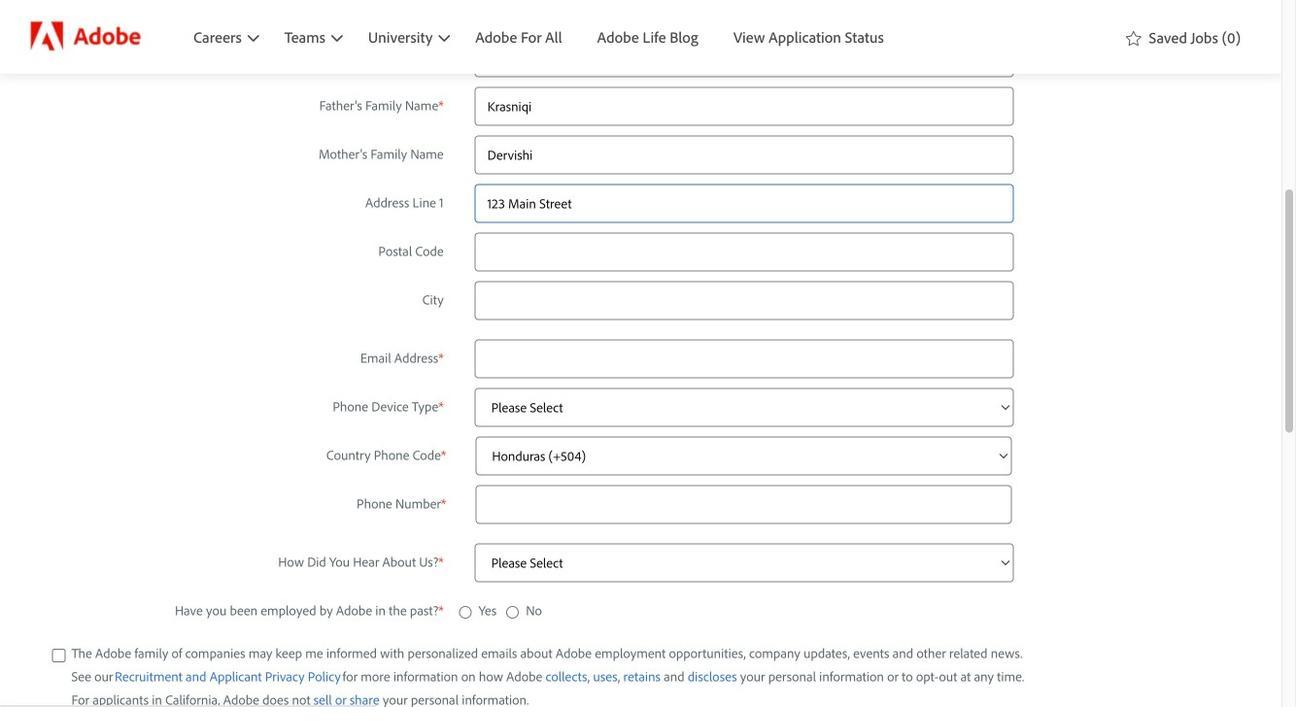 Task type: vqa. For each thing, say whether or not it's contained in the screenshot.
Heading
no



Task type: describe. For each thing, give the bounding box(es) containing it.
Email Address email field
[[475, 339, 1014, 378]]

3 list item from the left
[[716, 0, 901, 74]]

company logo image
[[29, 21, 146, 53]]

1 list item from the left
[[458, 0, 580, 74]]

City text field
[[475, 281, 1014, 320]]

Mother's Family Name text field
[[475, 135, 1014, 174]]

star image
[[1126, 27, 1141, 46]]

2 list item from the left
[[580, 0, 716, 74]]

Postal Code text field
[[475, 232, 1014, 271]]

Given Name(s) text field
[[475, 38, 1014, 77]]



Task type: locate. For each thing, give the bounding box(es) containing it.
None radio
[[459, 603, 472, 622], [506, 603, 519, 622], [459, 603, 472, 622], [506, 603, 519, 622]]

list
[[176, 0, 1114, 74]]

None checkbox
[[52, 645, 66, 666]]

Father's Family Name text field
[[475, 87, 1014, 126]]

Address Line 1 text field
[[475, 184, 1014, 223]]

Phone Number text field
[[475, 485, 1012, 524]]

option group
[[52, 592, 1029, 622]]

list item
[[458, 0, 580, 74], [580, 0, 716, 74], [716, 0, 901, 74]]



